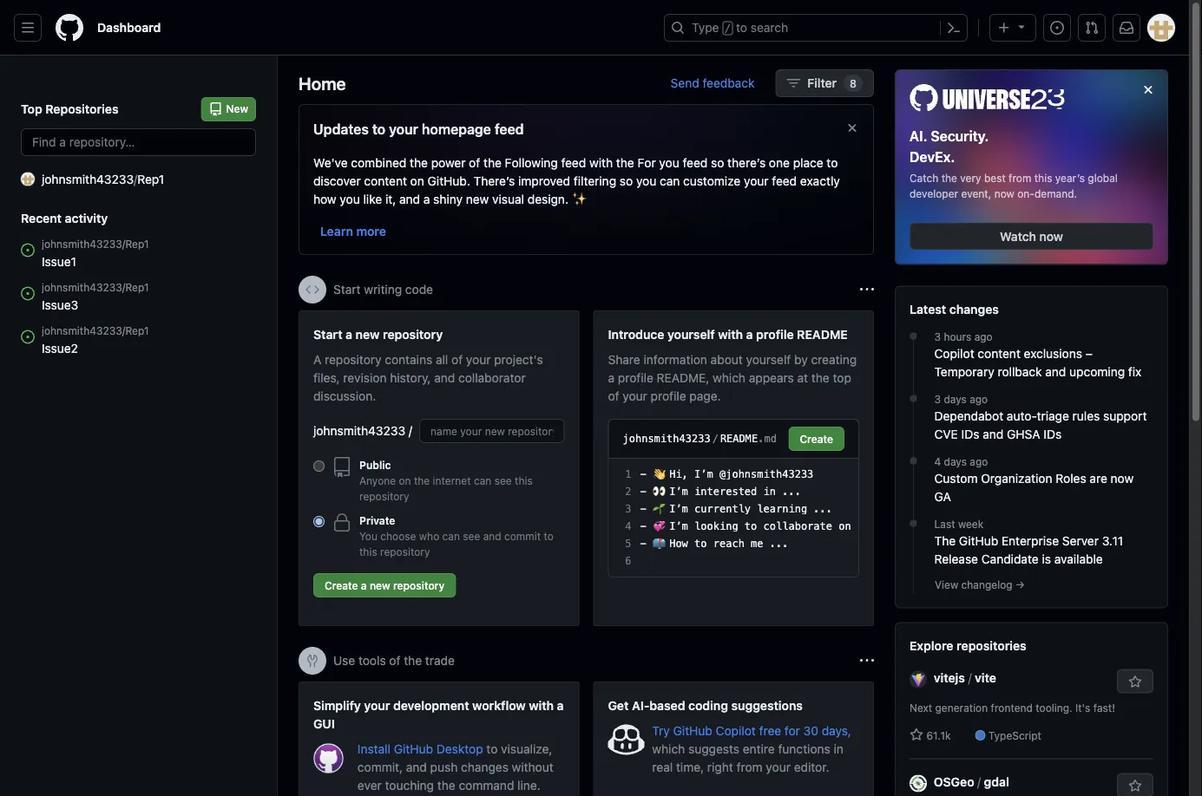 Task type: locate. For each thing, give the bounding box(es) containing it.
4 up the 5
[[625, 521, 632, 533]]

2 horizontal spatial this
[[1035, 172, 1052, 185]]

open issue image for issue1
[[21, 243, 35, 257]]

2 vertical spatial ago
[[970, 456, 988, 468]]

triangle down image
[[1015, 20, 1029, 33]]

/ left gdal
[[978, 776, 981, 790]]

the inside to visualize, commit, and push changes without ever touching the command line.
[[437, 779, 455, 793]]

0 vertical spatial johnsmith43233/rep1
[[42, 238, 149, 250]]

files,
[[313, 371, 340, 385]]

2 horizontal spatial now
[[1111, 472, 1134, 486]]

share
[[608, 352, 640, 367]]

1 johnsmith43233/rep1 link from the top
[[42, 236, 187, 252]]

1 horizontal spatial you
[[636, 174, 656, 188]]

a inside we've combined the power of the following feed with the for you feed so there's one place to discover content on github. there's improved filtering so you can customize your feed exactly how you like it, and a shiny new visual design. ✨
[[423, 192, 430, 206]]

1 vertical spatial 3
[[934, 394, 941, 406]]

private you choose who can see and commit to this repository
[[359, 515, 554, 558]]

0 vertical spatial which
[[713, 371, 746, 385]]

now down best
[[994, 188, 1015, 200]]

profile down readme,
[[651, 389, 686, 403]]

3 left 'hours' on the top right of page
[[934, 331, 941, 343]]

1 horizontal spatial github
[[673, 724, 713, 738]]

learn
[[320, 224, 353, 238]]

repository inside public anyone on the internet can see this repository
[[359, 490, 409, 503]]

from down entire
[[737, 760, 763, 775]]

1 vertical spatial github
[[673, 724, 713, 738]]

johnsmith43233/rep1 link for issue3
[[42, 280, 189, 295]]

and inside a repository contains all of your project's files, revision history, and collaborator discussion.
[[434, 371, 455, 385]]

1 open issue image from the top
[[21, 243, 35, 257]]

3 johnsmith43233/rep1 from the top
[[42, 325, 149, 337]]

0 horizontal spatial which
[[652, 742, 685, 757]]

issue2 link
[[42, 341, 78, 355]]

... up learning
[[782, 486, 801, 498]]

2
[[625, 486, 632, 498]]

github for try github copilot free for 30 days, which suggests entire functions in real time, right from your editor.
[[673, 724, 713, 738]]

new
[[466, 192, 489, 206], [356, 327, 380, 342], [370, 580, 390, 592]]

generation
[[935, 703, 988, 715]]

2 days from the top
[[944, 456, 967, 468]]

with right workflow on the bottom left
[[529, 699, 554, 713]]

open issue image left issue3
[[21, 287, 35, 301]]

2 open issue image from the top
[[21, 287, 35, 301]]

this down you
[[359, 546, 377, 558]]

and right it,
[[399, 192, 420, 206]]

in
[[763, 486, 776, 498], [834, 742, 844, 757]]

for
[[638, 155, 656, 170]]

now right the watch
[[1040, 229, 1063, 244]]

0 horizontal spatial this
[[359, 546, 377, 558]]

1 horizontal spatial from
[[1009, 172, 1032, 185]]

your inside a repository contains all of your project's files, revision history, and collaborator discussion.
[[466, 352, 491, 367]]

2 vertical spatial new
[[370, 580, 390, 592]]

1 johnsmith43233/rep1 from the top
[[42, 238, 149, 250]]

ids
[[961, 428, 980, 442], [1044, 428, 1062, 442]]

0 horizontal spatial changes
[[461, 760, 509, 775]]

about
[[711, 352, 743, 367]]

install
[[358, 742, 391, 757]]

new right the create
[[370, 580, 390, 592]]

see right who
[[463, 530, 480, 543]]

auto-
[[1007, 409, 1037, 424]]

free
[[759, 724, 781, 738]]

in inside try github copilot free for 30 days, which suggests entire functions in real time, right from your editor.
[[834, 742, 844, 757]]

start
[[333, 283, 361, 297], [313, 327, 343, 342]]

0 vertical spatial ago
[[975, 331, 993, 343]]

the github enterprise server 3.11 release candidate is available link
[[934, 533, 1154, 569]]

github inside 'simplify your development workflow with a gui' element
[[394, 742, 433, 757]]

johnsmith43233 up activity
[[42, 172, 134, 186]]

1 horizontal spatial so
[[711, 155, 724, 170]]

profile
[[756, 327, 794, 342], [618, 371, 653, 385], [651, 389, 686, 403]]

1 vertical spatial johnsmith43233/rep1
[[42, 281, 149, 293]]

yourself up information
[[668, 327, 715, 342]]

1 vertical spatial you
[[636, 174, 656, 188]]

a inside simplify your development workflow with a gui
[[557, 699, 564, 713]]

repository inside private you choose who can see and commit to this repository
[[380, 546, 430, 558]]

this inside ai. security. devex. catch the very best from this year's global developer event, now on-demand.
[[1035, 172, 1052, 185]]

content up rollback
[[978, 347, 1021, 361]]

0 vertical spatial start
[[333, 283, 361, 297]]

days up custom
[[944, 456, 967, 468]]

content inside we've combined the power of the following feed with the for you feed so there's one place to discover content on github. there's improved filtering so you can customize your feed exactly how you like it, and a shiny new visual design. ✨
[[364, 174, 407, 188]]

latest
[[910, 303, 946, 317]]

/ for johnsmith43233 /
[[409, 424, 412, 438]]

which down the about
[[713, 371, 746, 385]]

0 vertical spatial open issue image
[[21, 243, 35, 257]]

content inside '3 hours ago copilot content exclusions – temporary rollback and upcoming fix'
[[978, 347, 1021, 361]]

learning
[[757, 503, 807, 516]]

2 vertical spatial github
[[394, 742, 433, 757]]

/ right type
[[725, 23, 731, 35]]

1 horizontal spatial which
[[713, 371, 746, 385]]

ago inside '3 hours ago copilot content exclusions – temporary rollback and upcoming fix'
[[975, 331, 993, 343]]

command palette image
[[947, 21, 961, 35]]

functions
[[778, 742, 831, 757]]

new
[[226, 103, 248, 115]]

/ inside introduce yourself with a profile readme element
[[712, 433, 719, 445]]

yourself up appears
[[746, 352, 791, 367]]

new inside button
[[370, 580, 390, 592]]

2 johnsmith43233/rep1 link from the top
[[42, 280, 189, 295]]

2 vertical spatial 3
[[625, 503, 632, 516]]

new up revision
[[356, 327, 380, 342]]

repository inside a repository contains all of your project's files, revision history, and collaborator discussion.
[[325, 352, 382, 367]]

a down share
[[608, 371, 615, 385]]

new down there's
[[466, 192, 489, 206]]

ago for custom
[[970, 456, 988, 468]]

reach
[[713, 538, 745, 550]]

on left github.
[[410, 174, 424, 188]]

... right collaborate
[[858, 521, 876, 533]]

information
[[644, 352, 707, 367]]

so right filtering
[[620, 174, 633, 188]]

share information about yourself by creating a profile readme, which appears at the top of your profile page.
[[608, 352, 857, 403]]

recent activity
[[21, 211, 108, 225]]

can left 'customize'
[[660, 174, 680, 188]]

create a new repository element
[[313, 326, 565, 605]]

repositories
[[45, 102, 119, 116]]

2 vertical spatial can
[[442, 530, 460, 543]]

1 vertical spatial which
[[652, 742, 685, 757]]

repositories
[[957, 639, 1027, 654]]

enterprise
[[1002, 534, 1059, 549]]

ago up custom
[[970, 456, 988, 468]]

can right internet
[[474, 475, 492, 487]]

1 horizontal spatial yourself
[[746, 352, 791, 367]]

homepage
[[422, 121, 491, 138]]

cve
[[934, 428, 958, 442]]

see down repository name "text field"
[[494, 475, 512, 487]]

1 horizontal spatial with
[[589, 155, 613, 170]]

5 - from the top
[[640, 538, 646, 550]]

0 horizontal spatial johnsmith43233
[[42, 172, 134, 186]]

dashboard link
[[90, 14, 168, 42]]

and inside we've combined the power of the following feed with the for you feed so there's one place to discover content on github. there's improved filtering so you can customize your feed exactly how you like it, and a shiny new visual design. ✨
[[399, 192, 420, 206]]

updates to your homepage feed
[[313, 121, 524, 138]]

ids down dependabot
[[961, 428, 980, 442]]

2 horizontal spatial github
[[959, 534, 998, 549]]

how
[[669, 538, 688, 550]]

a up revision
[[346, 327, 352, 342]]

the down push
[[437, 779, 455, 793]]

0 vertical spatial yourself
[[668, 327, 715, 342]]

johnsmith43233 inside introduce yourself with a profile readme element
[[623, 433, 711, 445]]

1 dot fill image from the top
[[907, 330, 921, 343]]

repository down who
[[393, 580, 445, 592]]

ids down 'triage'
[[1044, 428, 1062, 442]]

in for functions
[[834, 742, 844, 757]]

visual
[[492, 192, 524, 206]]

this inside public anyone on the internet can see this repository
[[515, 475, 533, 487]]

0 vertical spatial readme
[[797, 327, 848, 342]]

start inside create a new repository element
[[313, 327, 343, 342]]

the left trade
[[404, 654, 422, 668]]

2 vertical spatial on
[[839, 521, 851, 533]]

watch now link
[[910, 223, 1154, 251]]

3 inside '3 hours ago copilot content exclusions – temporary rollback and upcoming fix'
[[934, 331, 941, 343]]

0 horizontal spatial copilot
[[716, 724, 756, 738]]

/ down history, on the top of the page
[[409, 424, 412, 438]]

0 vertical spatial 4
[[934, 456, 941, 468]]

and inside '3 hours ago copilot content exclusions – temporary rollback and upcoming fix'
[[1045, 365, 1066, 379]]

open issue image left "issue1" link
[[21, 243, 35, 257]]

plus image
[[997, 21, 1011, 35]]

start writing code
[[333, 283, 433, 297]]

git pull request image
[[1085, 21, 1099, 35]]

None radio
[[313, 461, 325, 472]]

and down dependabot
[[983, 428, 1004, 442]]

week
[[958, 519, 984, 531]]

0 horizontal spatial content
[[364, 174, 407, 188]]

1 horizontal spatial johnsmith43233
[[313, 424, 405, 438]]

None radio
[[313, 516, 325, 528]]

2 horizontal spatial johnsmith43233
[[623, 433, 711, 445]]

/ for johnsmith43233 / readme .md
[[712, 433, 719, 445]]

profile up appears
[[756, 327, 794, 342]]

introduce yourself with a profile readme
[[608, 327, 848, 342]]

filtering
[[574, 174, 616, 188]]

0 vertical spatial now
[[994, 188, 1015, 200]]

entire
[[743, 742, 775, 757]]

1 vertical spatial now
[[1040, 229, 1063, 244]]

rep1 image
[[21, 172, 35, 186]]

0 vertical spatial from
[[1009, 172, 1032, 185]]

/ down the find a repository… text field
[[134, 172, 137, 186]]

...
[[782, 486, 801, 498], [814, 503, 832, 516], [858, 521, 876, 533], [770, 538, 789, 550]]

suggestions
[[731, 699, 803, 713]]

0 horizontal spatial github
[[394, 742, 433, 757]]

johnsmith43233/rep1 link down johnsmith43233/rep1 issue1
[[42, 280, 189, 295]]

1 horizontal spatial see
[[494, 475, 512, 487]]

of inside we've combined the power of the following feed with the for you feed so there's one place to discover content on github. there's improved filtering so you can customize your feed exactly how you like it, and a shiny new visual design. ✨
[[469, 155, 480, 170]]

- left 💞️ at the bottom right of the page
[[640, 521, 646, 533]]

2 horizontal spatial can
[[660, 174, 680, 188]]

why am i seeing this? image
[[860, 655, 874, 668]]

create a new repository button
[[313, 574, 456, 598]]

1 horizontal spatial 4
[[934, 456, 941, 468]]

use
[[333, 654, 355, 668]]

and down exclusions at the top of page
[[1045, 365, 1066, 379]]

0 horizontal spatial with
[[529, 699, 554, 713]]

0 vertical spatial github
[[959, 534, 998, 549]]

0 horizontal spatial in
[[763, 486, 776, 498]]

tools image
[[306, 655, 319, 668]]

readme up creating in the top of the page
[[797, 327, 848, 342]]

1 horizontal spatial content
[[978, 347, 1021, 361]]

it,
[[385, 192, 396, 206]]

@vitejs profile image
[[910, 671, 927, 689]]

which up real
[[652, 742, 685, 757]]

1 horizontal spatial this
[[515, 475, 533, 487]]

1 vertical spatial open issue image
[[21, 287, 35, 301]]

are
[[1090, 472, 1107, 486]]

content
[[364, 174, 407, 188], [978, 347, 1021, 361]]

this up commit
[[515, 475, 533, 487]]

next
[[910, 703, 932, 715]]

1 vertical spatial copilot
[[716, 724, 756, 738]]

the up there's
[[484, 155, 502, 170]]

lock image
[[332, 513, 352, 534]]

0 vertical spatial new
[[466, 192, 489, 206]]

1 vertical spatial days
[[944, 456, 967, 468]]

days inside 4 days ago custom organization roles are now ga
[[944, 456, 967, 468]]

1 vertical spatial profile
[[618, 371, 653, 385]]

3 hours ago copilot content exclusions – temporary rollback and upcoming fix
[[934, 331, 1142, 379]]

fix
[[1128, 365, 1142, 379]]

github down "week"
[[959, 534, 998, 549]]

None submit
[[789, 427, 845, 451]]

to up "combined"
[[372, 121, 386, 138]]

johnsmith43233/rep1 link for issue1
[[42, 236, 187, 252]]

0 vertical spatial this
[[1035, 172, 1052, 185]]

2 dot fill image from the top
[[907, 392, 921, 406]]

github up push
[[394, 742, 433, 757]]

0 horizontal spatial now
[[994, 188, 1015, 200]]

the left internet
[[414, 475, 430, 487]]

johnsmith43233/rep1 down activity
[[42, 238, 149, 250]]

changes inside "explore" element
[[949, 303, 999, 317]]

2 johnsmith43233/rep1 from the top
[[42, 281, 149, 293]]

1 horizontal spatial in
[[834, 742, 844, 757]]

2 horizontal spatial you
[[659, 155, 679, 170]]

0 horizontal spatial readme
[[720, 433, 758, 445]]

1 vertical spatial content
[[978, 347, 1021, 361]]

3 johnsmith43233/rep1 link from the top
[[42, 323, 189, 339]]

the right at
[[812, 371, 830, 385]]

you down discover
[[340, 192, 360, 206]]

0 horizontal spatial see
[[463, 530, 480, 543]]

4 dot fill image from the top
[[907, 517, 921, 531]]

1 days from the top
[[944, 394, 967, 406]]

issue opened image
[[1050, 21, 1064, 35]]

type / to search
[[692, 20, 788, 35]]

0 vertical spatial days
[[944, 394, 967, 406]]

now inside 4 days ago custom organization roles are now ga
[[1111, 472, 1134, 486]]

x image
[[845, 121, 859, 135]]

your
[[389, 121, 418, 138], [744, 174, 769, 188], [466, 352, 491, 367], [623, 389, 647, 403], [364, 699, 390, 713], [766, 760, 791, 775]]

readme up @johnsmith43233
[[720, 433, 758, 445]]

changes up the command
[[461, 760, 509, 775]]

4 inside 4 days ago custom organization roles are now ga
[[934, 456, 941, 468]]

2 vertical spatial now
[[1111, 472, 1134, 486]]

copilot down 'hours' on the top right of page
[[934, 347, 975, 361]]

dot fill image
[[907, 330, 921, 343], [907, 392, 921, 406], [907, 455, 921, 468], [907, 517, 921, 531]]

of right power
[[469, 155, 480, 170]]

1 vertical spatial this
[[515, 475, 533, 487]]

on inside we've combined the power of the following feed with the for you feed so there's one place to discover content on github. there's improved filtering so you can customize your feed exactly how you like it, and a shiny new visual design. ✨
[[410, 174, 424, 188]]

1 vertical spatial on
[[399, 475, 411, 487]]

0 vertical spatial 3
[[934, 331, 941, 343]]

server
[[1062, 534, 1099, 549]]

dot fill image for dependabot auto-triage rules support cve ids and ghsa ids
[[907, 392, 921, 406]]

0 vertical spatial can
[[660, 174, 680, 188]]

johnsmith43233 up 👋
[[623, 433, 711, 445]]

ago inside 3 days ago dependabot auto-triage rules support cve ids and ghsa ids
[[970, 394, 988, 406]]

in down days,
[[834, 742, 844, 757]]

github desktop image
[[313, 744, 344, 774]]

introduce
[[608, 327, 664, 342]]

now
[[994, 188, 1015, 200], [1040, 229, 1063, 244], [1111, 472, 1134, 486]]

johnsmith43233 for johnsmith43233 / rep1
[[42, 172, 134, 186]]

new for start a new repository
[[356, 327, 380, 342]]

so up 'customize'
[[711, 155, 724, 170]]

star this repository image
[[1128, 676, 1142, 690]]

2 horizontal spatial with
[[718, 327, 743, 342]]

desktop
[[436, 742, 483, 757]]

by
[[794, 352, 808, 367]]

days inside 3 days ago dependabot auto-triage rules support cve ids and ghsa ids
[[944, 394, 967, 406]]

your right simplify
[[364, 699, 390, 713]]

universe23 image
[[910, 84, 1065, 112]]

3 inside 3 days ago dependabot auto-triage rules support cve ids and ghsa ids
[[934, 394, 941, 406]]

0 horizontal spatial yourself
[[668, 327, 715, 342]]

a left the get
[[557, 699, 564, 713]]

you right for
[[659, 155, 679, 170]]

3 for copilot content exclusions – temporary rollback and upcoming fix
[[934, 331, 941, 343]]

0 vertical spatial you
[[659, 155, 679, 170]]

with
[[589, 155, 613, 170], [718, 327, 743, 342], [529, 699, 554, 713]]

upcoming
[[1070, 365, 1125, 379]]

johnsmith43233/rep1 link down johnsmith43233/rep1 issue3
[[42, 323, 189, 339]]

open issue image for issue3
[[21, 287, 35, 301]]

roles
[[1056, 472, 1087, 486]]

- left 👀
[[640, 486, 646, 498]]

your down there's
[[744, 174, 769, 188]]

1 vertical spatial johnsmith43233/rep1 link
[[42, 280, 189, 295]]

1 horizontal spatial copilot
[[934, 347, 975, 361]]

2 - from the top
[[640, 486, 646, 498]]

ago inside 4 days ago custom organization roles are now ga
[[970, 456, 988, 468]]

public
[[359, 459, 391, 471]]

2 vertical spatial johnsmith43233/rep1
[[42, 325, 149, 337]]

copilot inside '3 hours ago copilot content exclusions – temporary rollback and upcoming fix'
[[934, 347, 975, 361]]

0 vertical spatial content
[[364, 174, 407, 188]]

0 horizontal spatial can
[[442, 530, 460, 543]]

0 horizontal spatial from
[[737, 760, 763, 775]]

1 vertical spatial from
[[737, 760, 763, 775]]

/ for osgeo / gdal
[[978, 776, 981, 790]]

2 vertical spatial johnsmith43233/rep1 link
[[42, 323, 189, 339]]

content up it,
[[364, 174, 407, 188]]

the left for
[[616, 155, 634, 170]]

1 vertical spatial start
[[313, 327, 343, 342]]

days for custom
[[944, 456, 967, 468]]

johnsmith43233/rep1 link down activity
[[42, 236, 187, 252]]

now inside ai. security. devex. catch the very best from this year's global developer event, now on-demand.
[[994, 188, 1015, 200]]

1 vertical spatial yourself
[[746, 352, 791, 367]]

on right anyone
[[399, 475, 411, 487]]

github inside try github copilot free for 30 days, which suggests entire functions in real time, right from your editor.
[[673, 724, 713, 738]]

real
[[652, 760, 673, 775]]

- left 👋
[[640, 469, 646, 481]]

1 vertical spatial readme
[[720, 433, 758, 445]]

ago up dependabot
[[970, 394, 988, 406]]

repo image
[[332, 457, 352, 478]]

- left 🌱
[[640, 503, 646, 516]]

/ for type / to search
[[725, 23, 731, 35]]

from
[[1009, 172, 1032, 185], [737, 760, 763, 775]]

1 vertical spatial 4
[[625, 521, 632, 533]]

0 vertical spatial on
[[410, 174, 424, 188]]

1 vertical spatial ago
[[970, 394, 988, 406]]

0 vertical spatial johnsmith43233/rep1 link
[[42, 236, 187, 252]]

0 vertical spatial profile
[[756, 327, 794, 342]]

get ai-based coding suggestions element
[[593, 682, 874, 797]]

1 horizontal spatial ids
[[1044, 428, 1062, 442]]

0 horizontal spatial you
[[340, 192, 360, 206]]

open issue image
[[21, 243, 35, 257], [21, 287, 35, 301]]

to inside to visualize, commit, and push changes without ever touching the command line.
[[486, 742, 498, 757]]

new inside we've combined the power of the following feed with the for you feed so there's one place to discover content on github. there's improved filtering so you can customize your feed exactly how you like it, and a shiny new visual design. ✨
[[466, 192, 489, 206]]

2 vertical spatial profile
[[651, 389, 686, 403]]

of right tools
[[389, 654, 401, 668]]

repository up revision
[[325, 352, 382, 367]]

/ inside type / to search
[[725, 23, 731, 35]]

johnsmith43233/rep1 down johnsmith43233/rep1 issue1
[[42, 281, 149, 293]]

homepage image
[[56, 14, 83, 42]]

3 down 2
[[625, 503, 632, 516]]

0 vertical spatial copilot
[[934, 347, 975, 361]]

your down share
[[623, 389, 647, 403]]

can inside we've combined the power of the following feed with the for you feed so there's one place to discover content on github. there's improved filtering so you can customize your feed exactly how you like it, and a shiny new visual design. ✨
[[660, 174, 680, 188]]

1 vertical spatial new
[[356, 327, 380, 342]]

repository inside button
[[393, 580, 445, 592]]

3 dot fill image from the top
[[907, 455, 921, 468]]

3.11
[[1102, 534, 1123, 549]]

in inside 1 - 👋 hi, i'm @johnsmith43233 2 - 👀 i'm interested in ... 3 - 🌱 i'm currently learning ... 4 - 💞️ i'm looking to collaborate on ... 5 - 📫 how to reach me ... 6
[[763, 486, 776, 498]]

johnsmith43233/rep1 issue1
[[42, 238, 149, 269]]

1 horizontal spatial can
[[474, 475, 492, 487]]

0 horizontal spatial 4
[[625, 521, 632, 533]]

1 vertical spatial with
[[718, 327, 743, 342]]

/ inside create a new repository element
[[409, 424, 412, 438]]

notifications image
[[1120, 21, 1134, 35]]

organization
[[981, 472, 1053, 486]]

0 vertical spatial so
[[711, 155, 724, 170]]

your down entire
[[766, 760, 791, 775]]

type
[[692, 20, 719, 35]]

johnsmith43233/rep1
[[42, 238, 149, 250], [42, 281, 149, 293], [42, 325, 149, 337]]

from up on-
[[1009, 172, 1032, 185]]

0 horizontal spatial so
[[620, 174, 633, 188]]

watch now
[[1000, 229, 1063, 244]]

... right the me
[[770, 538, 789, 550]]

johnsmith43233 / readme .md
[[623, 433, 777, 445]]

to right how
[[695, 538, 707, 550]]

in for interested
[[763, 486, 776, 498]]

4 up custom
[[934, 456, 941, 468]]

changes up 'hours' on the top right of page
[[949, 303, 999, 317]]

feed
[[495, 121, 524, 138], [561, 155, 586, 170], [683, 155, 708, 170], [772, 174, 797, 188]]

from inside try github copilot free for 30 days, which suggests entire functions in real time, right from your editor.
[[737, 760, 763, 775]]

days up dependabot
[[944, 394, 967, 406]]

days for dependabot
[[944, 394, 967, 406]]

👀
[[653, 486, 663, 498]]

a right the create
[[361, 580, 367, 592]]

johnsmith43233 inside create a new repository element
[[313, 424, 405, 438]]

ago right 'hours' on the top right of page
[[975, 331, 993, 343]]

can inside public anyone on the internet can see this repository
[[474, 475, 492, 487]]

1 - 👋 hi, i'm @johnsmith43233 2 - 👀 i'm interested in ... 3 - 🌱 i'm currently learning ... 4 - 💞️ i'm looking to collaborate on ... 5 - 📫 how to reach me ... 6
[[625, 469, 876, 568]]

why am i seeing this? image
[[860, 283, 874, 297]]

learn more link
[[320, 224, 386, 238]]

and down install github desktop link
[[406, 760, 427, 775]]

start right code icon
[[333, 283, 361, 297]]

place
[[793, 155, 823, 170]]

shiny
[[433, 192, 463, 206]]

interested
[[695, 486, 757, 498]]

Repository name text field
[[419, 419, 565, 444]]

explore repositories navigation
[[895, 623, 1168, 797]]

event,
[[961, 188, 992, 200]]



Task type: vqa. For each thing, say whether or not it's contained in the screenshot.


Task type: describe. For each thing, give the bounding box(es) containing it.
ai-
[[632, 699, 650, 713]]

with inside simplify your development workflow with a gui
[[529, 699, 554, 713]]

code image
[[306, 283, 319, 297]]

simplify your development workflow with a gui element
[[299, 682, 579, 797]]

1
[[625, 469, 632, 481]]

install github desktop
[[358, 742, 486, 757]]

see inside private you choose who can see and commit to this repository
[[463, 530, 480, 543]]

release
[[934, 553, 978, 567]]

typescript
[[988, 731, 1042, 743]]

copilot inside try github copilot free for 30 days, which suggests entire functions in real time, right from your editor.
[[716, 724, 756, 738]]

how
[[313, 192, 336, 206]]

johnsmith43233/rep1 link for issue2
[[42, 323, 189, 339]]

global
[[1088, 172, 1118, 185]]

i'm right 🌱
[[669, 503, 688, 516]]

osgeo / gdal
[[934, 776, 1009, 790]]

design.
[[528, 192, 569, 206]]

to visualize, commit, and push changes without ever touching the command line.
[[358, 742, 554, 793]]

johnsmith43233/rep1 for issue2
[[42, 325, 149, 337]]

star image
[[910, 729, 924, 743]]

github inside last week the github enterprise server 3.11 release candidate is available
[[959, 534, 998, 549]]

ghsa
[[1007, 428, 1040, 442]]

close image
[[1141, 83, 1155, 97]]

4 - from the top
[[640, 521, 646, 533]]

on-
[[1018, 188, 1035, 200]]

i'm down hi,
[[669, 486, 688, 498]]

a up share information about yourself by creating a profile readme, which appears at the top of your profile page.
[[746, 327, 753, 342]]

get ai-based coding suggestions
[[608, 699, 803, 713]]

1 ids from the left
[[961, 428, 980, 442]]

@osgeo profile image
[[910, 776, 927, 793]]

2 vertical spatial you
[[340, 192, 360, 206]]

johnsmith43233/rep1 issue3
[[42, 281, 149, 312]]

without
[[512, 760, 554, 775]]

a inside share information about yourself by creating a profile readme, which appears at the top of your profile page.
[[608, 371, 615, 385]]

→
[[1016, 580, 1025, 592]]

... up collaborate
[[814, 503, 832, 516]]

support
[[1103, 409, 1147, 424]]

1 vertical spatial so
[[620, 174, 633, 188]]

there's
[[474, 174, 515, 188]]

your inside share information about yourself by creating a profile readme, which appears at the top of your profile page.
[[623, 389, 647, 403]]

3 inside 1 - 👋 hi, i'm @johnsmith43233 2 - 👀 i'm interested in ... 3 - 🌱 i'm currently learning ... 4 - 💞️ i'm looking to collaborate on ... 5 - 📫 how to reach me ... 6
[[625, 503, 632, 516]]

send
[[671, 76, 699, 90]]

latest changes
[[910, 303, 999, 317]]

next generation frontend tooling. it's fast!
[[910, 703, 1115, 715]]

feed up 'customize'
[[683, 155, 708, 170]]

watch
[[1000, 229, 1036, 244]]

a repository contains all of your project's files, revision history, and collaborator discussion.
[[313, 352, 543, 403]]

power
[[431, 155, 466, 170]]

the inside ai. security. devex. catch the very best from this year's global developer event, now on-demand.
[[942, 172, 957, 185]]

touching
[[385, 779, 434, 793]]

writing
[[364, 283, 402, 297]]

send feedback
[[671, 76, 755, 90]]

time,
[[676, 760, 704, 775]]

currently
[[695, 503, 751, 516]]

readme,
[[657, 371, 710, 385]]

choose
[[380, 530, 416, 543]]

3 for dependabot auto-triage rules support cve ids and ghsa ids
[[934, 394, 941, 406]]

8
[[850, 77, 857, 89]]

this inside private you choose who can see and commit to this repository
[[359, 546, 377, 558]]

internet
[[433, 475, 471, 487]]

the left power
[[410, 155, 428, 170]]

last
[[934, 519, 955, 531]]

creating
[[811, 352, 857, 367]]

commit
[[504, 530, 541, 543]]

anyone
[[359, 475, 396, 487]]

introduce yourself with a profile readme element
[[593, 311, 876, 627]]

none radio inside create a new repository element
[[313, 516, 325, 528]]

send feedback link
[[671, 74, 755, 92]]

coding
[[688, 699, 728, 713]]

history,
[[390, 371, 431, 385]]

rules
[[1073, 409, 1100, 424]]

dot fill image for the github enterprise server 3.11 release candidate is available
[[907, 517, 921, 531]]

yourself inside share information about yourself by creating a profile readme, which appears at the top of your profile page.
[[746, 352, 791, 367]]

very
[[960, 172, 981, 185]]

i'm up how
[[669, 521, 688, 533]]

and inside 3 days ago dependabot auto-triage rules support cve ids and ghsa ids
[[983, 428, 1004, 442]]

it's
[[1075, 703, 1091, 715]]

johnsmith43233/rep1 for issue3
[[42, 281, 149, 293]]

feed up filtering
[[561, 155, 586, 170]]

command
[[459, 779, 514, 793]]

commit,
[[358, 760, 403, 775]]

explore element
[[895, 69, 1168, 797]]

improved
[[518, 174, 570, 188]]

johnsmith43233/rep1 for issue1
[[42, 238, 149, 250]]

start for start writing code
[[333, 283, 361, 297]]

none submit inside introduce yourself with a profile readme element
[[789, 427, 845, 451]]

code
[[405, 283, 433, 297]]

which inside try github copilot free for 30 days, which suggests entire functions in real time, right from your editor.
[[652, 742, 685, 757]]

to left search
[[736, 20, 747, 35]]

i'm right hi,
[[695, 469, 713, 481]]

@johnsmith43233
[[720, 469, 814, 481]]

new for create a new repository
[[370, 580, 390, 592]]

with inside we've combined the power of the following feed with the for you feed so there's one place to discover content on github. there's improved filtering so you can customize your feed exactly how you like it, and a shiny new visual design. ✨
[[589, 155, 613, 170]]

your up "combined"
[[389, 121, 418, 138]]

johnsmith43233 for johnsmith43233 /
[[313, 424, 405, 438]]

your inside we've combined the power of the following feed with the for you feed so there's one place to discover content on github. there's improved filtering so you can customize your feed exactly how you like it, and a shiny new visual design. ✨
[[744, 174, 769, 188]]

last week the github enterprise server 3.11 release candidate is available
[[934, 519, 1123, 567]]

none radio inside create a new repository element
[[313, 461, 325, 472]]

github.
[[428, 174, 470, 188]]

view
[[935, 580, 959, 592]]

open issue image
[[21, 330, 35, 344]]

🌱
[[653, 503, 663, 516]]

fast!
[[1094, 703, 1115, 715]]

issue1
[[42, 254, 76, 269]]

changelog
[[961, 580, 1013, 592]]

top repositories
[[21, 102, 119, 116]]

to inside we've combined the power of the following feed with the for you feed so there's one place to discover content on github. there's improved filtering so you can customize your feed exactly how you like it, and a shiny new visual design. ✨
[[827, 155, 838, 170]]

trade
[[425, 654, 455, 668]]

ago for copilot
[[975, 331, 993, 343]]

editor.
[[794, 760, 829, 775]]

of inside a repository contains all of your project's files, revision history, and collaborator discussion.
[[451, 352, 463, 367]]

vitejs / vite
[[934, 672, 996, 686]]

for
[[785, 724, 800, 738]]

star this repository image
[[1128, 780, 1142, 794]]

issue2
[[42, 341, 78, 355]]

developer
[[910, 188, 958, 200]]

of inside share information about yourself by creating a profile readme, which appears at the top of your profile page.
[[608, 389, 619, 403]]

changes inside to visualize, commit, and push changes without ever touching the command line.
[[461, 760, 509, 775]]

based
[[650, 699, 685, 713]]

the inside public anyone on the internet can see this repository
[[414, 475, 430, 487]]

to up the me
[[745, 521, 757, 533]]

dot fill image for copilot content exclusions – temporary rollback and upcoming fix
[[907, 330, 921, 343]]

on inside public anyone on the internet can see this repository
[[399, 475, 411, 487]]

days,
[[822, 724, 851, 738]]

from inside ai. security. devex. catch the very best from this year's global developer event, now on-demand.
[[1009, 172, 1032, 185]]

we've
[[313, 155, 348, 170]]

see inside public anyone on the internet can see this repository
[[494, 475, 512, 487]]

security.
[[931, 128, 989, 144]]

Top Repositories search field
[[21, 128, 256, 156]]

and inside to visualize, commit, and push changes without ever touching the command line.
[[406, 760, 427, 775]]

revision
[[343, 371, 387, 385]]

/ for johnsmith43233 / rep1
[[134, 172, 137, 186]]

repository up the contains
[[383, 327, 443, 342]]

discover
[[313, 174, 361, 188]]

and inside private you choose who can see and commit to this repository
[[483, 530, 501, 543]]

your inside try github copilot free for 30 days, which suggests entire functions in real time, right from your editor.
[[766, 760, 791, 775]]

can inside private you choose who can see and commit to this repository
[[442, 530, 460, 543]]

feed up following
[[495, 121, 524, 138]]

feed down the one
[[772, 174, 797, 188]]

johnsmith43233 for johnsmith43233 / readme .md
[[623, 433, 711, 445]]

github for install github desktop
[[394, 742, 433, 757]]

gdal
[[984, 776, 1009, 790]]

Find a repository… text field
[[21, 128, 256, 156]]

collaborate
[[763, 521, 832, 533]]

1 horizontal spatial now
[[1040, 229, 1063, 244]]

issue3
[[42, 298, 78, 312]]

rollback
[[998, 365, 1042, 379]]

2 ids from the left
[[1044, 428, 1062, 442]]

public anyone on the internet can see this repository
[[359, 459, 533, 503]]

which inside share information about yourself by creating a profile readme, which appears at the top of your profile page.
[[713, 371, 746, 385]]

gui
[[313, 717, 335, 731]]

view changelog → link
[[935, 580, 1025, 592]]

4 inside 1 - 👋 hi, i'm @johnsmith43233 2 - 👀 i'm interested in ... 3 - 🌱 i'm currently learning ... 4 - 💞️ i'm looking to collaborate on ... 5 - 📫 how to reach me ... 6
[[625, 521, 632, 533]]

visualize,
[[501, 742, 552, 757]]

customize
[[683, 174, 741, 188]]

/ for vitejs / vite
[[968, 672, 972, 686]]

ago for dependabot
[[970, 394, 988, 406]]

catch
[[910, 172, 939, 185]]

recent
[[21, 211, 62, 225]]

start for start a new repository
[[313, 327, 343, 342]]

1 horizontal spatial readme
[[797, 327, 848, 342]]

the inside share information about yourself by creating a profile readme, which appears at the top of your profile page.
[[812, 371, 830, 385]]

a inside button
[[361, 580, 367, 592]]

filter image
[[787, 76, 801, 90]]

dot fill image for custom organization roles are now ga
[[907, 455, 921, 468]]

to inside private you choose who can see and commit to this repository
[[544, 530, 554, 543]]

candidate
[[982, 553, 1039, 567]]

tooling.
[[1036, 703, 1073, 715]]

year's
[[1055, 172, 1085, 185]]

on inside 1 - 👋 hi, i'm @johnsmith43233 2 - 👀 i'm interested in ... 3 - 🌱 i'm currently learning ... 4 - 💞️ i'm looking to collaborate on ... 5 - 📫 how to reach me ... 6
[[839, 521, 851, 533]]

1 - from the top
[[640, 469, 646, 481]]

push
[[430, 760, 458, 775]]

frontend
[[991, 703, 1033, 715]]

3 - from the top
[[640, 503, 646, 516]]

your inside simplify your development workflow with a gui
[[364, 699, 390, 713]]

page.
[[690, 389, 721, 403]]



